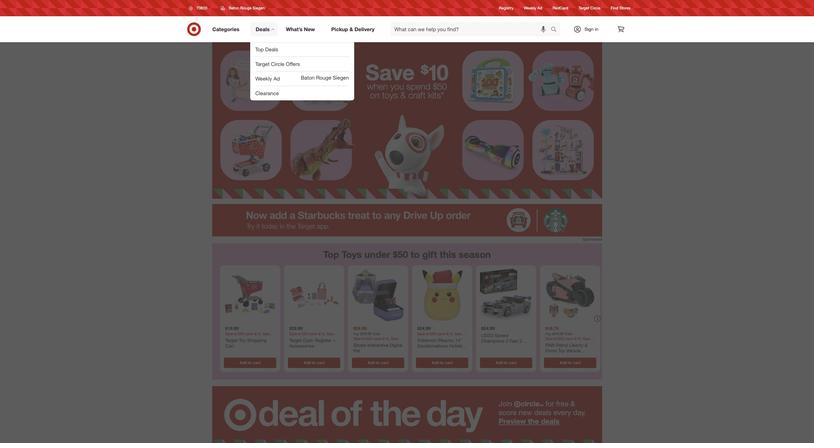 Task type: vqa. For each thing, say whether or not it's contained in the screenshot.
Baton Rouge Siegen "dropdown button"
yes



Task type: describe. For each thing, give the bounding box(es) containing it.
70820
[[197, 6, 207, 10]]

top deals
[[256, 46, 278, 53]]

target circle offers
[[256, 61, 300, 67]]

bitzee
[[353, 343, 366, 348]]

sign in
[[585, 26, 599, 32]]

sign
[[585, 26, 594, 32]]

target cash register + accessories
[[289, 338, 336, 349]]

register
[[315, 338, 332, 343]]

& inside for free & score new deals every day. preview the deals
[[571, 400, 576, 408]]

76917
[[505, 350, 518, 356]]

target for target toy shopping cart
[[225, 338, 238, 343]]

to for bitzee interactive digital pet
[[376, 361, 380, 366]]

categories link
[[207, 22, 248, 36]]

plush
[[417, 349, 429, 355]]

on
[[370, 90, 380, 101]]

sale for $24.99
[[373, 332, 381, 337]]

reg for $18.74
[[546, 332, 551, 337]]

to left "gift"
[[411, 249, 420, 261]]

1 2 from the left
[[506, 339, 509, 344]]

new
[[519, 408, 533, 417]]

preview
[[499, 417, 526, 426]]

search button
[[548, 22, 564, 38]]

target cash register + accessories image
[[287, 268, 342, 323]]

add for pokémon pikachu 14" squishmallows holiday plush
[[432, 361, 439, 366]]

add for bitzee interactive digital pet
[[368, 361, 375, 366]]

baton rouge siegen inside dropdown button
[[229, 6, 265, 10]]

poms
[[546, 348, 557, 354]]

top toys under $50 to gift this season
[[323, 249, 491, 261]]

top for top toys under $50 to gift this season
[[323, 249, 339, 261]]

deals right the
[[541, 417, 560, 426]]

weekly ad link
[[524, 5, 543, 11]]

$24.99 for $24.99
[[417, 326, 431, 332]]

add for target cash register + accessories
[[304, 361, 311, 366]]

to for target toy shopping cart
[[248, 361, 252, 366]]

you
[[391, 81, 404, 92]]

target toy shopping cart image
[[223, 268, 278, 323]]

deals link
[[250, 22, 278, 36]]

craft
[[409, 90, 426, 101]]

new
[[304, 26, 315, 32]]

circle
[[521, 400, 540, 408]]

sponsored
[[583, 237, 603, 242]]

weekly inside "link"
[[524, 6, 537, 11]]

add to cart button for target toy shopping cart
[[224, 358, 276, 368]]

paw patrol liberty & poms toy vehicle playset
[[546, 343, 588, 360]]

nissan
[[498, 344, 512, 350]]

join
[[499, 400, 513, 408]]

$50 for under
[[393, 249, 408, 261]]

shopping
[[247, 338, 267, 343]]

sign in link
[[568, 22, 609, 36]]

in
[[595, 26, 599, 32]]

cart for target cash register + accessories
[[317, 361, 325, 366]]

save
[[366, 59, 415, 85]]

What can we help you find? suggestions appear below search field
[[391, 22, 553, 36]]

search
[[548, 27, 564, 33]]

what's new link
[[281, 22, 323, 36]]

score
[[499, 408, 517, 417]]

target circle
[[579, 6, 601, 11]]

$24.99 for $24.99 reg $29.99 sale
[[353, 326, 367, 332]]

this
[[440, 249, 456, 261]]

target circle link
[[579, 5, 601, 11]]

top for top deals
[[256, 46, 264, 53]]

season
[[459, 249, 491, 261]]

cart for paw patrol liberty & poms toy vehicle playset
[[573, 361, 581, 366]]

add to cart for target cash register + accessories
[[304, 361, 325, 366]]

cart for target toy shopping cart
[[253, 361, 261, 366]]

to for paw patrol liberty & poms toy vehicle playset
[[568, 361, 572, 366]]

add to cart for lego speed champions 2 fast 2 furious nissan skyline gt-r (r34) 76917
[[496, 361, 517, 366]]

$24.99 inside $18.74 reg $24.99 sale
[[552, 332, 564, 337]]

furious
[[482, 344, 497, 350]]

paw
[[546, 343, 555, 348]]

save $10
[[366, 59, 449, 85]]

to for target cash register + accessories
[[312, 361, 316, 366]]

1 vertical spatial ad
[[274, 75, 280, 82]]

toys
[[342, 249, 362, 261]]

pickup & delivery
[[331, 26, 375, 32]]

day.
[[574, 408, 586, 417]]

bitzee interactive digital pet
[[353, 343, 403, 354]]

categories
[[213, 26, 240, 32]]

clearance
[[256, 90, 279, 96]]

add to cart button for target cash register + accessories
[[288, 358, 340, 368]]

$24.99 reg $29.99 sale
[[353, 326, 381, 337]]

paw patrol liberty & poms toy vehicle playset image
[[543, 268, 598, 323]]

playset
[[546, 354, 560, 360]]

digital
[[390, 343, 403, 348]]

when
[[367, 81, 388, 92]]

to for pokémon pikachu 14" squishmallows holiday plush
[[440, 361, 444, 366]]

rouge inside dropdown button
[[240, 6, 252, 10]]

$19.99
[[225, 326, 239, 332]]

$10
[[421, 59, 449, 85]]

speed
[[495, 333, 509, 339]]

1 vertical spatial weekly
[[256, 75, 272, 82]]

& inside when you spend $50 on toys & craft kits*
[[401, 90, 406, 101]]

tm
[[540, 404, 544, 407]]

cart for bitzee interactive digital pet
[[381, 361, 389, 366]]

clearance link
[[250, 86, 354, 101]]

cart
[[225, 344, 234, 349]]

free
[[556, 400, 569, 408]]

pikachu
[[438, 338, 454, 343]]

14"
[[455, 338, 462, 343]]

find stores
[[611, 6, 631, 11]]

siegen inside dropdown button
[[253, 6, 265, 10]]

add to cart for pokémon pikachu 14" squishmallows holiday plush
[[432, 361, 453, 366]]

the
[[528, 417, 539, 426]]

+
[[333, 338, 336, 343]]



Task type: locate. For each thing, give the bounding box(es) containing it.
carousel region
[[212, 244, 603, 387]]

circle
[[591, 6, 601, 11], [271, 61, 285, 67]]

5 cart from the left
[[509, 361, 517, 366]]

add to cart button for paw patrol liberty & poms toy vehicle playset
[[544, 358, 597, 368]]

& right pickup
[[350, 26, 353, 32]]

weekly ad right registry
[[524, 6, 543, 11]]

reg up bitzee
[[353, 332, 359, 337]]

pickup & delivery link
[[326, 22, 383, 36]]

deals
[[256, 26, 270, 32], [265, 46, 278, 53]]

3 cart from the left
[[381, 361, 389, 366]]

ad
[[538, 6, 543, 11], [274, 75, 280, 82]]

cart for pokémon pikachu 14" squishmallows holiday plush
[[445, 361, 453, 366]]

cart down holiday
[[445, 361, 453, 366]]

0 vertical spatial top
[[256, 46, 264, 53]]

$24.99 inside $24.99 reg $29.99 sale
[[353, 326, 367, 332]]

redcard
[[553, 6, 569, 11]]

registry
[[499, 6, 514, 11]]

2 2 from the left
[[520, 339, 522, 344]]

siegen
[[253, 6, 265, 10], [333, 74, 349, 81]]

2 up nissan
[[506, 339, 509, 344]]

circle left find
[[591, 6, 601, 11]]

$24.99 inside $24.99 lego speed champions 2 fast 2 furious nissan skyline gt-r (r34) 76917
[[482, 326, 495, 332]]

0 horizontal spatial $50
[[393, 249, 408, 261]]

top down deals link
[[256, 46, 264, 53]]

$50 for spend
[[433, 81, 447, 92]]

sale up patrol
[[565, 332, 573, 337]]

sale inside $24.99 reg $29.99 sale
[[373, 332, 381, 337]]

2 add from the left
[[304, 361, 311, 366]]

2 reg from the left
[[546, 332, 551, 337]]

deals
[[535, 408, 552, 417], [541, 417, 560, 426]]

1 horizontal spatial siegen
[[333, 74, 349, 81]]

◎
[[515, 401, 521, 408]]

0 vertical spatial baton
[[229, 6, 239, 10]]

join ◎ circle tm
[[499, 400, 544, 408]]

baton down target circle offers link
[[301, 74, 315, 81]]

6 add from the left
[[560, 361, 567, 366]]

target up "accessories"
[[289, 338, 302, 343]]

add to cart button down target toy shopping cart
[[224, 358, 276, 368]]

add for lego speed champions 2 fast 2 furious nissan skyline gt-r (r34) 76917
[[496, 361, 503, 366]]

toy left shopping
[[239, 338, 246, 343]]

add down squishmallows
[[432, 361, 439, 366]]

add to cart button
[[224, 358, 276, 368], [288, 358, 340, 368], [352, 358, 404, 368], [416, 358, 469, 368], [480, 358, 533, 368], [544, 358, 597, 368]]

0 horizontal spatial weekly
[[256, 75, 272, 82]]

0 horizontal spatial $29.99
[[289, 326, 303, 332]]

$24.99 lego speed champions 2 fast 2 furious nissan skyline gt-r (r34) 76917
[[482, 326, 528, 356]]

add to cart button down pokémon pikachu 14" squishmallows holiday plush
[[416, 358, 469, 368]]

fast
[[510, 339, 518, 344]]

add to cart down target cash register + accessories
[[304, 361, 325, 366]]

1 vertical spatial baton
[[301, 74, 315, 81]]

top left toys
[[323, 249, 339, 261]]

for free & score new deals every day. preview the deals
[[499, 400, 586, 426]]

1 horizontal spatial weekly
[[524, 6, 537, 11]]

0 horizontal spatial 2
[[506, 339, 509, 344]]

4 add to cart from the left
[[432, 361, 453, 366]]

stores
[[620, 6, 631, 11]]

3 add to cart from the left
[[368, 361, 389, 366]]

baton
[[229, 6, 239, 10], [301, 74, 315, 81]]

toys
[[382, 90, 398, 101]]

1 horizontal spatial sale
[[565, 332, 573, 337]]

target down top deals
[[256, 61, 270, 67]]

cart down target cash register + accessories
[[317, 361, 325, 366]]

1 add to cart button from the left
[[224, 358, 276, 368]]

ad inside "link"
[[538, 6, 543, 11]]

$24.99 up lego
[[482, 326, 495, 332]]

reg down $18.74 in the bottom of the page
[[546, 332, 551, 337]]

bitzee interactive digital pet image
[[351, 268, 406, 323]]

6 add to cart from the left
[[560, 361, 581, 366]]

0 horizontal spatial baton
[[229, 6, 239, 10]]

circle left offers
[[271, 61, 285, 67]]

cart for lego speed champions 2 fast 2 furious nissan skyline gt-r (r34) 76917
[[509, 361, 517, 366]]

top inside top deals link
[[256, 46, 264, 53]]

target for target circle
[[579, 6, 590, 11]]

add to cart for paw patrol liberty & poms toy vehicle playset
[[560, 361, 581, 366]]

toy inside paw patrol liberty & poms toy vehicle playset
[[558, 348, 565, 354]]

0 vertical spatial $50
[[433, 81, 447, 92]]

add to cart down the vehicle
[[560, 361, 581, 366]]

to
[[411, 249, 420, 261], [248, 361, 252, 366], [312, 361, 316, 366], [376, 361, 380, 366], [440, 361, 444, 366], [504, 361, 508, 366], [568, 361, 572, 366]]

rouge
[[240, 6, 252, 10], [316, 74, 332, 81]]

0 horizontal spatial weekly ad
[[256, 75, 280, 82]]

target inside target cash register + accessories
[[289, 338, 302, 343]]

0 horizontal spatial reg
[[353, 332, 359, 337]]

registry link
[[499, 5, 514, 11]]

1 reg from the left
[[353, 332, 359, 337]]

target inside target toy shopping cart
[[225, 338, 238, 343]]

3 add to cart button from the left
[[352, 358, 404, 368]]

to down 76917
[[504, 361, 508, 366]]

reg inside $24.99 reg $29.99 sale
[[353, 332, 359, 337]]

0 horizontal spatial top
[[256, 46, 264, 53]]

to down the vehicle
[[568, 361, 572, 366]]

ad left redcard
[[538, 6, 543, 11]]

$29.99
[[289, 326, 303, 332], [360, 332, 372, 337]]

0 vertical spatial toy
[[239, 338, 246, 343]]

$24.99 down $18.74 in the bottom of the page
[[552, 332, 564, 337]]

1 horizontal spatial baton rouge siegen
[[301, 74, 349, 81]]

for
[[546, 400, 554, 408]]

gift
[[423, 249, 437, 261]]

1 horizontal spatial ad
[[538, 6, 543, 11]]

2
[[506, 339, 509, 344], [520, 339, 522, 344]]

target for target cash register + accessories
[[289, 338, 302, 343]]

1 horizontal spatial toy
[[558, 348, 565, 354]]

& right toys
[[401, 90, 406, 101]]

3 add from the left
[[368, 361, 375, 366]]

holiday
[[449, 344, 465, 349]]

add to cart button for pokémon pikachu 14" squishmallows holiday plush
[[416, 358, 469, 368]]

cart down bitzee interactive digital pet
[[381, 361, 389, 366]]

top inside carousel region
[[323, 249, 339, 261]]

1 horizontal spatial circle
[[591, 6, 601, 11]]

liberty
[[569, 343, 584, 348]]

add to cart down pokémon pikachu 14" squishmallows holiday plush
[[432, 361, 453, 366]]

rouge up deals link
[[240, 6, 252, 10]]

1 add from the left
[[240, 361, 247, 366]]

1 vertical spatial deals
[[265, 46, 278, 53]]

target for target circle offers
[[256, 61, 270, 67]]

deals up top deals
[[256, 26, 270, 32]]

1 vertical spatial rouge
[[316, 74, 332, 81]]

kits*
[[428, 90, 445, 101]]

deals down tm
[[535, 408, 552, 417]]

1 vertical spatial baton rouge siegen
[[301, 74, 349, 81]]

2 add to cart button from the left
[[288, 358, 340, 368]]

0 horizontal spatial ad
[[274, 75, 280, 82]]

find
[[611, 6, 619, 11]]

1 vertical spatial siegen
[[333, 74, 349, 81]]

sale inside $18.74 reg $24.99 sale
[[565, 332, 573, 337]]

sale up interactive
[[373, 332, 381, 337]]

& right 'free'
[[571, 400, 576, 408]]

pet
[[353, 348, 360, 354]]

weekly right registry
[[524, 6, 537, 11]]

add to cart button down 76917
[[480, 358, 533, 368]]

add to cart button for bitzee interactive digital pet
[[352, 358, 404, 368]]

cart down target toy shopping cart
[[253, 361, 261, 366]]

$50 inside when you spend $50 on toys & craft kits*
[[433, 81, 447, 92]]

add to cart for target toy shopping cart
[[240, 361, 261, 366]]

accessories
[[289, 344, 314, 349]]

0 vertical spatial weekly
[[524, 6, 537, 11]]

5 add to cart from the left
[[496, 361, 517, 366]]

toy down patrol
[[558, 348, 565, 354]]

2 add to cart from the left
[[304, 361, 325, 366]]

4 add to cart button from the left
[[416, 358, 469, 368]]

$50 right under
[[393, 249, 408, 261]]

add down target toy shopping cart
[[240, 361, 247, 366]]

pokémon pikachu 14" squishmallows holiday plush
[[417, 338, 465, 355]]

add to cart down bitzee interactive digital pet
[[368, 361, 389, 366]]

1 vertical spatial $50
[[393, 249, 408, 261]]

5 add to cart button from the left
[[480, 358, 533, 368]]

gt-
[[482, 350, 489, 356]]

6 add to cart button from the left
[[544, 358, 597, 368]]

0 vertical spatial deals
[[256, 26, 270, 32]]

$50 inside carousel region
[[393, 249, 408, 261]]

0 horizontal spatial baton rouge siegen
[[229, 6, 265, 10]]

$29.99 inside $24.99 reg $29.99 sale
[[360, 332, 372, 337]]

add to cart down target toy shopping cart
[[240, 361, 261, 366]]

1 horizontal spatial weekly ad
[[524, 6, 543, 11]]

add to cart button down the vehicle
[[544, 358, 597, 368]]

weekly ad up clearance
[[256, 75, 280, 82]]

0 horizontal spatial sale
[[373, 332, 381, 337]]

target toy shopping cart
[[225, 338, 267, 349]]

cart down 76917
[[509, 361, 517, 366]]

$24.99 up pokémon
[[417, 326, 431, 332]]

4 add from the left
[[432, 361, 439, 366]]

70820 button
[[185, 2, 214, 14]]

0 horizontal spatial siegen
[[253, 6, 265, 10]]

add down "accessories"
[[304, 361, 311, 366]]

add down paw patrol liberty & poms toy vehicle playset
[[560, 361, 567, 366]]

sale
[[373, 332, 381, 337], [565, 332, 573, 337]]

to down target cash register + accessories
[[312, 361, 316, 366]]

r
[[489, 350, 492, 356]]

baton inside dropdown button
[[229, 6, 239, 10]]

top deals link
[[250, 42, 354, 57]]

(r34)
[[493, 350, 504, 356]]

2 up skyline
[[520, 339, 522, 344]]

1 horizontal spatial 2
[[520, 339, 522, 344]]

offers
[[286, 61, 300, 67]]

$24.99 for $24.99 lego speed champions 2 fast 2 furious nissan skyline gt-r (r34) 76917
[[482, 326, 495, 332]]

ad down target circle offers
[[274, 75, 280, 82]]

interactive
[[367, 343, 389, 348]]

0 vertical spatial circle
[[591, 6, 601, 11]]

0 vertical spatial ad
[[538, 6, 543, 11]]

&
[[350, 26, 353, 32], [401, 90, 406, 101], [585, 343, 588, 348], [571, 400, 576, 408]]

0 horizontal spatial circle
[[271, 61, 285, 67]]

weekly up clearance
[[256, 75, 272, 82]]

1 horizontal spatial baton
[[301, 74, 315, 81]]

add to cart button down bitzee interactive digital pet
[[352, 358, 404, 368]]

$50 right 'spend'
[[433, 81, 447, 92]]

1 horizontal spatial rouge
[[316, 74, 332, 81]]

1 horizontal spatial $29.99
[[360, 332, 372, 337]]

1 sale from the left
[[373, 332, 381, 337]]

advertisement region
[[212, 204, 603, 237]]

redcard link
[[553, 5, 569, 11]]

pickup
[[331, 26, 348, 32]]

cash
[[303, 338, 314, 343]]

weekly
[[524, 6, 537, 11], [256, 75, 272, 82]]

to down bitzee interactive digital pet
[[376, 361, 380, 366]]

deals inside top deals link
[[265, 46, 278, 53]]

1 horizontal spatial top
[[323, 249, 339, 261]]

lego
[[482, 333, 494, 339]]

find stores link
[[611, 5, 631, 11]]

circle for target circle
[[591, 6, 601, 11]]

0 horizontal spatial toy
[[239, 338, 246, 343]]

& inside paw patrol liberty & poms toy vehicle playset
[[585, 343, 588, 348]]

1 vertical spatial toy
[[558, 348, 565, 354]]

circle for target circle offers
[[271, 61, 285, 67]]

under
[[365, 249, 391, 261]]

$29.99 up "accessories"
[[289, 326, 303, 332]]

every
[[554, 408, 572, 417]]

toy inside target toy shopping cart
[[239, 338, 246, 343]]

add for paw patrol liberty & poms toy vehicle playset
[[560, 361, 567, 366]]

lego speed champions 2 fast 2 furious nissan skyline gt-r (r34) 76917 image
[[479, 268, 534, 323]]

to down pokémon pikachu 14" squishmallows holiday plush
[[440, 361, 444, 366]]

2 sale from the left
[[565, 332, 573, 337]]

champions
[[482, 339, 505, 344]]

to for lego speed champions 2 fast 2 furious nissan skyline gt-r (r34) 76917
[[504, 361, 508, 366]]

add
[[240, 361, 247, 366], [304, 361, 311, 366], [368, 361, 375, 366], [432, 361, 439, 366], [496, 361, 503, 366], [560, 361, 567, 366]]

vehicle
[[567, 348, 581, 354]]

top
[[256, 46, 264, 53], [323, 249, 339, 261]]

0 vertical spatial rouge
[[240, 6, 252, 10]]

$24.99
[[353, 326, 367, 332], [417, 326, 431, 332], [482, 326, 495, 332], [552, 332, 564, 337]]

squishmallows
[[417, 344, 448, 349]]

1 vertical spatial circle
[[271, 61, 285, 67]]

pokémon pikachu 14" squishmallows holiday plush image
[[415, 268, 470, 323]]

baton up categories "link"
[[229, 6, 239, 10]]

0 horizontal spatial rouge
[[240, 6, 252, 10]]

add for target toy shopping cart
[[240, 361, 247, 366]]

1 horizontal spatial reg
[[546, 332, 551, 337]]

delivery
[[355, 26, 375, 32]]

cart down the vehicle
[[573, 361, 581, 366]]

spend
[[407, 81, 431, 92]]

what's new
[[286, 26, 315, 32]]

$18.74
[[546, 326, 559, 332]]

4 cart from the left
[[445, 361, 453, 366]]

1 horizontal spatial $50
[[433, 81, 447, 92]]

baton rouge siegen up deals link
[[229, 6, 265, 10]]

deals inside deals link
[[256, 26, 270, 32]]

0 vertical spatial siegen
[[253, 6, 265, 10]]

& inside "link"
[[350, 26, 353, 32]]

& right liberty
[[585, 343, 588, 348]]

0 vertical spatial weekly ad
[[524, 6, 543, 11]]

target circle offers link
[[250, 57, 354, 71]]

1 vertical spatial top
[[323, 249, 339, 261]]

add to cart button down target cash register + accessories
[[288, 358, 340, 368]]

target up cart in the bottom of the page
[[225, 338, 238, 343]]

what's
[[286, 26, 303, 32]]

$18.74 reg $24.99 sale
[[546, 326, 573, 337]]

$24.99 up bitzee
[[353, 326, 367, 332]]

0 vertical spatial baton rouge siegen
[[229, 6, 265, 10]]

deals up target circle offers
[[265, 46, 278, 53]]

1 vertical spatial weekly ad
[[256, 75, 280, 82]]

1 add to cart from the left
[[240, 361, 261, 366]]

sale for $18.74
[[565, 332, 573, 337]]

target up sign in link
[[579, 6, 590, 11]]

add down (r34) on the bottom right
[[496, 361, 503, 366]]

to down target toy shopping cart
[[248, 361, 252, 366]]

add to cart for bitzee interactive digital pet
[[368, 361, 389, 366]]

$29.99 up bitzee
[[360, 332, 372, 337]]

6 cart from the left
[[573, 361, 581, 366]]

reg for $24.99
[[353, 332, 359, 337]]

target deal of the day image
[[212, 387, 603, 444]]

add to cart down 76917
[[496, 361, 517, 366]]

baton rouge siegen down target circle offers link
[[301, 74, 349, 81]]

baton rouge siegen button
[[217, 2, 269, 14]]

rouge down target circle offers link
[[316, 74, 332, 81]]

reg inside $18.74 reg $24.99 sale
[[546, 332, 551, 337]]

2 cart from the left
[[317, 361, 325, 366]]

5 add from the left
[[496, 361, 503, 366]]

1 cart from the left
[[253, 361, 261, 366]]

add to cart button for lego speed champions 2 fast 2 furious nissan skyline gt-r (r34) 76917
[[480, 358, 533, 368]]

reg
[[353, 332, 359, 337], [546, 332, 551, 337]]

add down bitzee interactive digital pet
[[368, 361, 375, 366]]



